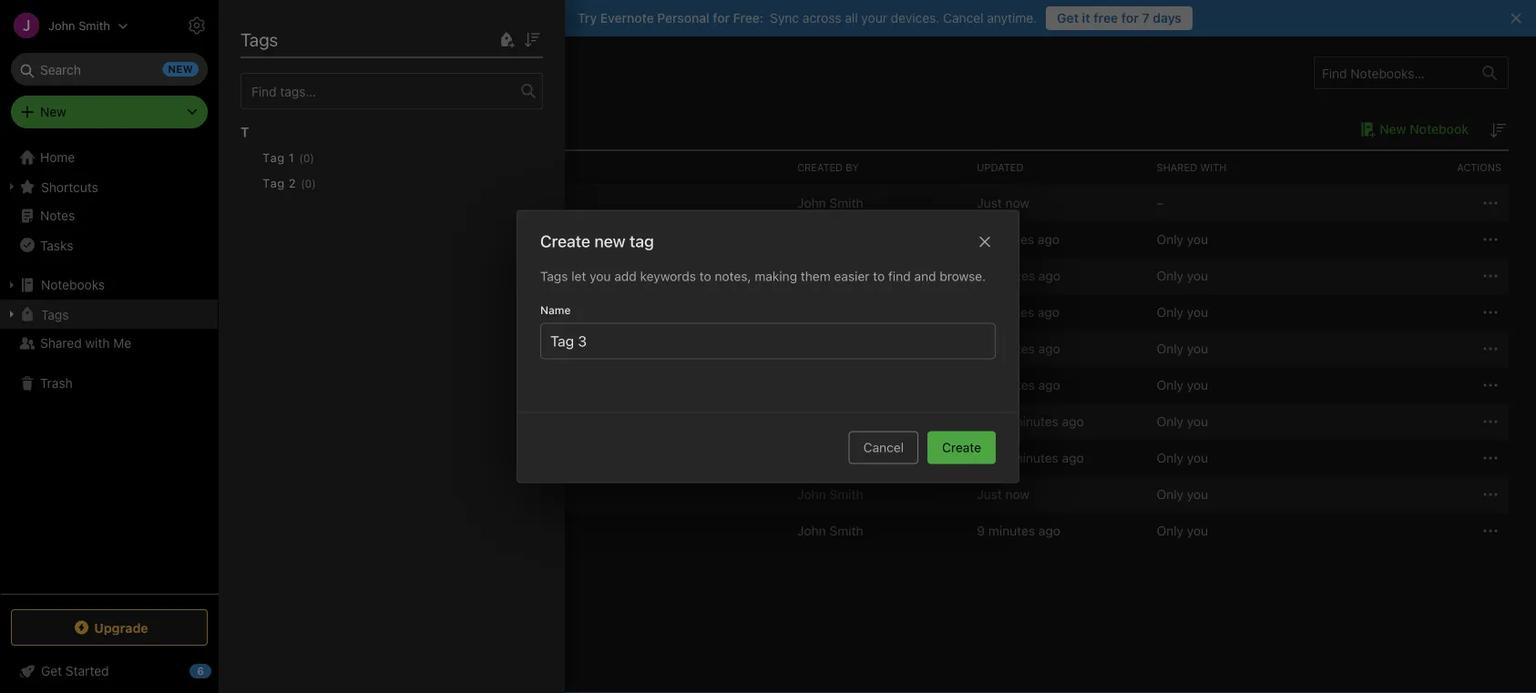 Task type: locate. For each thing, give the bounding box(es) containing it.
only inside note 4 row
[[1157, 341, 1184, 356]]

created by
[[797, 162, 859, 174]]

settings image
[[186, 15, 208, 36]]

0 horizontal spatial to
[[700, 269, 711, 284]]

2 only from the top
[[1157, 268, 1184, 283]]

tag up tag 2 ( 0 ) at the top of page
[[262, 151, 285, 164]]

john for "note 8" row
[[797, 451, 826, 466]]

( for tag 2
[[301, 177, 305, 190]]

you for the note 3 row
[[1187, 305, 1208, 320]]

1 left notebook
[[246, 121, 252, 137]]

try
[[578, 10, 597, 26]]

1 inside t row group
[[289, 151, 295, 164]]

0 vertical spatial just
[[977, 195, 1002, 210]]

note 5 row
[[246, 367, 1509, 404]]

shared with me link
[[0, 329, 218, 358]]

only inside note 7 row
[[1157, 414, 1184, 429]]

None search field
[[24, 53, 195, 86]]

a few minutes ago inside note 7 row
[[977, 414, 1084, 429]]

it
[[1082, 10, 1090, 26]]

get
[[1057, 10, 1079, 26]]

you inside the note 3 row
[[1187, 305, 1208, 320]]

0 vertical spatial 7
[[1142, 10, 1150, 26]]

9 down the close icon
[[977, 268, 985, 283]]

smith inside first notebook row
[[830, 195, 863, 210]]

) right 2
[[312, 177, 316, 190]]

1 few from the top
[[987, 414, 1009, 429]]

1 smith from the top
[[830, 195, 863, 210]]

a for "note 8" row
[[977, 451, 984, 466]]

now for –
[[1006, 195, 1030, 210]]

1 up 2
[[289, 151, 295, 164]]

7 minutes ago down the browse.
[[977, 305, 1060, 320]]

smith up cancel button on the right bottom of page
[[830, 414, 863, 429]]

a inside "note 8" row
[[977, 451, 984, 466]]

0 vertical spatial 9
[[977, 268, 985, 283]]

only you inside note 9 row
[[1157, 487, 1208, 502]]

me
[[113, 336, 131, 351]]

1 horizontal spatial 1
[[289, 151, 295, 164]]

2 for from the left
[[1122, 10, 1139, 26]]

4 john smith from the top
[[797, 451, 863, 466]]

1 john smith from the top
[[797, 195, 863, 210]]

6 only you from the top
[[1157, 414, 1208, 429]]

only you inside note 7 row
[[1157, 414, 1208, 429]]

5 only you from the top
[[1157, 378, 1208, 393]]

to
[[700, 269, 711, 284], [873, 269, 885, 284]]

1 vertical spatial new
[[1380, 122, 1407, 137]]

a inside note 7 row
[[977, 414, 984, 429]]

smith down the by
[[830, 195, 863, 210]]

new
[[594, 231, 626, 251]]

ago inside note 4 row
[[1038, 341, 1060, 356]]

0 horizontal spatial cancel
[[864, 440, 904, 455]]

2 9 from the top
[[977, 523, 985, 539]]

7
[[1142, 10, 1150, 26], [977, 232, 984, 247], [977, 305, 984, 320]]

ago inside note 7 row
[[1062, 414, 1084, 429]]

1 vertical spatial a few minutes ago
[[977, 451, 1084, 466]]

only inside the note 3 row
[[1157, 305, 1184, 320]]

smith down "note 8" row
[[830, 487, 863, 502]]

3 only from the top
[[1157, 305, 1184, 320]]

3 john from the top
[[797, 414, 826, 429]]

1 inside the notebooks element
[[246, 121, 252, 137]]

0 vertical spatial (
[[299, 152, 303, 164]]

1 vertical spatial now
[[1006, 487, 1030, 502]]

4 smith from the top
[[830, 451, 863, 466]]

2 just now from the top
[[977, 487, 1030, 502]]

1 vertical spatial few
[[987, 451, 1009, 466]]

0 vertical spatial cancel
[[943, 10, 984, 26]]

1 9 minutes ago from the top
[[977, 268, 1061, 283]]

you for note 9 row
[[1187, 487, 1208, 502]]

only you inside note 5 row
[[1157, 378, 1208, 393]]

2 smith from the top
[[830, 268, 863, 283]]

1 5 minutes ago from the top
[[977, 341, 1060, 356]]

john smith down "note 8" row
[[797, 487, 863, 502]]

just now inside note 9 row
[[977, 487, 1030, 502]]

personal
[[657, 10, 710, 26]]

0 vertical spatial create
[[540, 231, 590, 251]]

6 smith from the top
[[830, 523, 863, 539]]

you inside note 7 row
[[1187, 414, 1208, 429]]

0 vertical spatial 9 minutes ago
[[977, 268, 1061, 283]]

john smith inside "note 8" row
[[797, 451, 863, 466]]

t row group
[[241, 109, 558, 222]]

1 vertical spatial notebooks
[[41, 277, 105, 292]]

2 only you from the top
[[1157, 268, 1208, 283]]

john smith right making
[[797, 268, 863, 283]]

5 only from the top
[[1157, 378, 1184, 393]]

smith
[[830, 195, 863, 210], [830, 268, 863, 283], [830, 414, 863, 429], [830, 451, 863, 466], [830, 487, 863, 502], [830, 523, 863, 539]]

tags right settings 'image'
[[241, 28, 278, 50]]

shared
[[1157, 162, 1198, 174]]

notes link
[[0, 201, 218, 231]]

2 9 minutes ago from the top
[[977, 523, 1061, 539]]

1 5 from the top
[[977, 341, 985, 356]]

1 for from the left
[[713, 10, 730, 26]]

7 only you from the top
[[1157, 451, 1208, 466]]

1 vertical spatial create
[[942, 440, 981, 455]]

1 vertical spatial (
[[301, 177, 305, 190]]

tree containing home
[[0, 143, 219, 593]]

john smith down created by
[[797, 195, 863, 210]]

5 down the browse.
[[977, 341, 985, 356]]

1 horizontal spatial cancel
[[943, 10, 984, 26]]

1 vertical spatial 9 minutes ago
[[977, 523, 1061, 539]]

for for 7
[[1122, 10, 1139, 26]]

john inside note 7 row
[[797, 414, 826, 429]]

1 7 minutes ago from the top
[[977, 232, 1060, 247]]

smith for first notebook row
[[830, 195, 863, 210]]

few for note 7 row
[[987, 414, 1009, 429]]

few inside note 7 row
[[987, 414, 1009, 429]]

2 few from the top
[[987, 451, 1009, 466]]

john smith inside first notebook row
[[797, 195, 863, 210]]

tasks
[[40, 238, 73, 253]]

0 vertical spatial 5
[[977, 341, 985, 356]]

ago inside note 2 row
[[1039, 268, 1061, 283]]

and
[[914, 269, 936, 284]]

john left cancel button on the right bottom of page
[[797, 451, 826, 466]]

new button
[[11, 96, 208, 128]]

1 horizontal spatial tags
[[241, 28, 278, 50]]

tag
[[262, 151, 285, 164], [262, 176, 285, 190]]

1 vertical spatial 5 minutes ago
[[977, 378, 1060, 393]]

5 smith from the top
[[830, 487, 863, 502]]

tag down title
[[262, 176, 285, 190]]

6 only from the top
[[1157, 414, 1184, 429]]

add
[[614, 269, 637, 284]]

3 john smith from the top
[[797, 414, 863, 429]]

0 horizontal spatial new
[[40, 104, 66, 119]]

0 vertical spatial a few minutes ago
[[977, 414, 1084, 429]]

tag for tag 2
[[262, 176, 285, 190]]

2 now from the top
[[1006, 487, 1030, 502]]

only inside "note 8" row
[[1157, 451, 1184, 466]]

minutes inside note 5 row
[[988, 378, 1035, 393]]

1 vertical spatial just now
[[977, 487, 1030, 502]]

) inside the tag 1 ( 0 )
[[310, 152, 314, 164]]

minutes inside note 2 row
[[989, 268, 1035, 283]]

1 vertical spatial 0
[[305, 177, 312, 190]]

only you inside things to do 'row'
[[1157, 523, 1208, 539]]

john smith inside things to do 'row'
[[797, 523, 863, 539]]

0 horizontal spatial create
[[540, 231, 590, 251]]

2 vertical spatial tags
[[41, 307, 69, 322]]

0 horizontal spatial tags
[[41, 307, 69, 322]]

for
[[713, 10, 730, 26], [1122, 10, 1139, 26]]

Search text field
[[24, 53, 195, 86]]

2 5 from the top
[[977, 378, 985, 393]]

( up tag 2 ( 0 ) at the top of page
[[299, 152, 303, 164]]

smith for "note 8" row
[[830, 451, 863, 466]]

5 john smith from the top
[[797, 487, 863, 502]]

notebooks inside tree
[[41, 277, 105, 292]]

1 vertical spatial just
[[977, 487, 1002, 502]]

few inside "note 8" row
[[987, 451, 1009, 466]]

new inside button
[[1380, 122, 1407, 137]]

only you inside note 1 row
[[1157, 232, 1208, 247]]

now inside first notebook row
[[1006, 195, 1030, 210]]

john inside note 9 row
[[797, 487, 826, 502]]

–
[[1157, 195, 1164, 210]]

1 only from the top
[[1157, 232, 1184, 247]]

expand notebooks image
[[5, 278, 19, 292]]

0 vertical spatial notebooks
[[246, 62, 333, 83]]

1 horizontal spatial create
[[942, 440, 981, 455]]

new notebook button
[[1354, 118, 1469, 140]]

just inside note 9 row
[[977, 487, 1002, 502]]

1 john from the top
[[797, 195, 826, 210]]

9 only you from the top
[[1157, 523, 1208, 539]]

john inside things to do 'row'
[[797, 523, 826, 539]]

7 left days
[[1142, 10, 1150, 26]]

you inside note 1 row
[[1187, 232, 1208, 247]]

tags left let
[[540, 269, 568, 284]]

just now down create button
[[977, 487, 1030, 502]]

just now down updated at top
[[977, 195, 1030, 210]]

a few minutes ago
[[977, 414, 1084, 429], [977, 451, 1084, 466]]

minutes
[[988, 232, 1034, 247], [989, 268, 1035, 283], [988, 305, 1034, 320], [988, 341, 1035, 356], [988, 378, 1035, 393], [1012, 414, 1059, 429], [1012, 451, 1059, 466], [989, 523, 1035, 539]]

john smith inside note 9 row
[[797, 487, 863, 502]]

just
[[977, 195, 1002, 210], [977, 487, 1002, 502]]

note 8 row
[[246, 440, 1509, 477]]

row group
[[246, 185, 1509, 549]]

1 vertical spatial 7 minutes ago
[[977, 305, 1060, 320]]

john inside "note 8" row
[[797, 451, 826, 466]]

ago inside the note 3 row
[[1038, 305, 1060, 320]]

5 inside row
[[977, 378, 985, 393]]

only for "note 8" row
[[1157, 451, 1184, 466]]

7 minutes ago
[[977, 232, 1060, 247], [977, 305, 1060, 320]]

7 only from the top
[[1157, 451, 1184, 466]]

9
[[977, 268, 985, 283], [977, 523, 985, 539]]

just down create button
[[977, 487, 1002, 502]]

9 for note 2 row
[[977, 268, 985, 283]]

6 john smith from the top
[[797, 523, 863, 539]]

home
[[40, 150, 75, 165]]

now
[[1006, 195, 1030, 210], [1006, 487, 1030, 502]]

for for free:
[[713, 10, 730, 26]]

only
[[1157, 232, 1184, 247], [1157, 268, 1184, 283], [1157, 305, 1184, 320], [1157, 341, 1184, 356], [1157, 378, 1184, 393], [1157, 414, 1184, 429], [1157, 451, 1184, 466], [1157, 487, 1184, 502], [1157, 523, 1184, 539]]

shared with
[[1157, 162, 1227, 174]]

a few minutes ago inside "note 8" row
[[977, 451, 1084, 466]]

(
[[299, 152, 303, 164], [301, 177, 305, 190]]

1 only you from the top
[[1157, 232, 1208, 247]]

notebooks up notebook
[[246, 62, 333, 83]]

1 horizontal spatial notebooks
[[246, 62, 333, 83]]

1 vertical spatial tags
[[540, 269, 568, 284]]

things to do row
[[246, 513, 1509, 549]]

to left notes,
[[700, 269, 711, 284]]

1 9 from the top
[[977, 268, 985, 283]]

0 inside tag 2 ( 0 )
[[305, 177, 312, 190]]

note 1 row
[[246, 221, 1509, 258]]

0 inside the tag 1 ( 0 )
[[303, 152, 310, 164]]

9 down create button
[[977, 523, 985, 539]]

0 for tag 1
[[303, 152, 310, 164]]

john smith down note 9 row
[[797, 523, 863, 539]]

notebooks
[[246, 62, 333, 83], [41, 277, 105, 292]]

you inside note 9 row
[[1187, 487, 1208, 502]]

0 vertical spatial )
[[310, 152, 314, 164]]

0 vertical spatial a
[[977, 414, 984, 429]]

1 vertical spatial 5
[[977, 378, 985, 393]]

9 minutes ago
[[977, 268, 1061, 283], [977, 523, 1061, 539]]

0 vertical spatial 7 minutes ago
[[977, 232, 1060, 247]]

only inside note 9 row
[[1157, 487, 1184, 502]]

create inside button
[[942, 440, 981, 455]]

( right 2
[[301, 177, 305, 190]]

1 now from the top
[[1006, 195, 1030, 210]]

1 vertical spatial 7
[[977, 232, 984, 247]]

0 vertical spatial now
[[1006, 195, 1030, 210]]

create up let
[[540, 231, 590, 251]]

few for "note 8" row
[[987, 451, 1009, 466]]

1 vertical spatial tag
[[262, 176, 285, 190]]

1 a from the top
[[977, 414, 984, 429]]

1 vertical spatial 1
[[289, 151, 295, 164]]

new
[[40, 104, 66, 119], [1380, 122, 1407, 137]]

few
[[987, 414, 1009, 429], [987, 451, 1009, 466]]

new up 'home'
[[40, 104, 66, 119]]

smith down note 7 row
[[830, 451, 863, 466]]

5 up create button
[[977, 378, 985, 393]]

new for new
[[40, 104, 66, 119]]

tags
[[241, 28, 278, 50], [540, 269, 568, 284], [41, 307, 69, 322]]

note 7 row
[[246, 404, 1509, 440]]

0 horizontal spatial notebooks
[[41, 277, 105, 292]]

just inside first notebook row
[[977, 195, 1002, 210]]

you
[[1187, 232, 1208, 247], [1187, 268, 1208, 283], [590, 269, 611, 284], [1187, 305, 1208, 320], [1187, 341, 1208, 356], [1187, 378, 1208, 393], [1187, 414, 1208, 429], [1187, 451, 1208, 466], [1187, 487, 1208, 502], [1187, 523, 1208, 539]]

only inside things to do 'row'
[[1157, 523, 1184, 539]]

updated button
[[970, 151, 1150, 184]]

a few minutes ago for note 7 row
[[977, 414, 1084, 429]]

john for note 9 row
[[797, 487, 826, 502]]

0 horizontal spatial for
[[713, 10, 730, 26]]

( inside tag 2 ( 0 )
[[301, 177, 305, 190]]

4 only you from the top
[[1157, 341, 1208, 356]]

2 john smith from the top
[[797, 268, 863, 283]]

john smith inside note 2 row
[[797, 268, 863, 283]]

john down "note 8" row
[[797, 487, 826, 502]]

new inside popup button
[[40, 104, 66, 119]]

)
[[310, 152, 314, 164], [312, 177, 316, 190]]

john for note 2 row
[[797, 268, 826, 283]]

4 john from the top
[[797, 451, 826, 466]]

john smith for note 9 row
[[797, 487, 863, 502]]

1 horizontal spatial for
[[1122, 10, 1139, 26]]

new left notebook
[[1380, 122, 1407, 137]]

1 just from the top
[[977, 195, 1002, 210]]

cancel
[[943, 10, 984, 26], [864, 440, 904, 455]]

9 minutes ago inside note 2 row
[[977, 268, 1061, 283]]

ago inside "note 8" row
[[1062, 451, 1084, 466]]

try evernote personal for free: sync across all your devices. cancel anytime.
[[578, 10, 1037, 26]]

1 horizontal spatial new
[[1380, 122, 1407, 137]]

1 vertical spatial cancel
[[864, 440, 904, 455]]

tree
[[0, 143, 219, 593]]

7 up the browse.
[[977, 232, 984, 247]]

tasks button
[[0, 231, 218, 260]]

9 inside things to do 'row'
[[977, 523, 985, 539]]

you inside things to do 'row'
[[1187, 523, 1208, 539]]

you inside note 2 row
[[1187, 268, 1208, 283]]

smith down note 1 row
[[830, 268, 863, 283]]

all
[[845, 10, 858, 26]]

john inside first notebook row
[[797, 195, 826, 210]]

2 a few minutes ago from the top
[[977, 451, 1084, 466]]

only for note 9 row
[[1157, 487, 1184, 502]]

1 vertical spatial )
[[312, 177, 316, 190]]

john smith for first notebook row
[[797, 195, 863, 210]]

row group inside the notebooks element
[[246, 185, 1509, 549]]

1 vertical spatial 9
[[977, 523, 985, 539]]

2 5 minutes ago from the top
[[977, 378, 1060, 393]]

1
[[246, 121, 252, 137], [289, 151, 295, 164]]

to left the find
[[873, 269, 885, 284]]

you inside "note 8" row
[[1187, 451, 1208, 466]]

9 inside note 2 row
[[977, 268, 985, 283]]

1 notebook
[[246, 121, 316, 137]]

0 vertical spatial 1
[[246, 121, 252, 137]]

smith inside note 7 row
[[830, 414, 863, 429]]

6 john from the top
[[797, 523, 826, 539]]

0 vertical spatial just now
[[977, 195, 1030, 210]]

tags let you add keywords to notes, making them easier to find and browse.
[[540, 269, 986, 284]]

home link
[[0, 143, 219, 172]]

for inside button
[[1122, 10, 1139, 26]]

2 horizontal spatial tags
[[540, 269, 568, 284]]

notebooks down tasks
[[41, 277, 105, 292]]

cancel up note 9 row
[[864, 440, 904, 455]]

john smith
[[797, 195, 863, 210], [797, 268, 863, 283], [797, 414, 863, 429], [797, 451, 863, 466], [797, 487, 863, 502], [797, 523, 863, 539]]

) inside tag 2 ( 0 )
[[312, 177, 316, 190]]

) up tag 2 ( 0 ) at the top of page
[[310, 152, 314, 164]]

7 down the browse.
[[977, 305, 984, 320]]

0 up tag 2 ( 0 ) at the top of page
[[303, 152, 310, 164]]

only for the note 3 row
[[1157, 305, 1184, 320]]

2 a from the top
[[977, 451, 984, 466]]

row group containing john smith
[[246, 185, 1509, 549]]

john smith inside note 7 row
[[797, 414, 863, 429]]

0
[[303, 152, 310, 164], [305, 177, 312, 190]]

just now
[[977, 195, 1030, 210], [977, 487, 1030, 502]]

john smith for "note 8" row
[[797, 451, 863, 466]]

free:
[[733, 10, 764, 26]]

only inside note 2 row
[[1157, 268, 1184, 283]]

tags inside tags button
[[41, 307, 69, 322]]

0 vertical spatial few
[[987, 414, 1009, 429]]

now inside note 9 row
[[1006, 487, 1030, 502]]

actions
[[1457, 162, 1502, 174]]

8 only you from the top
[[1157, 487, 1208, 502]]

1 horizontal spatial to
[[873, 269, 885, 284]]

just down updated at top
[[977, 195, 1002, 210]]

john smith down note 7 row
[[797, 451, 863, 466]]

1 just now from the top
[[977, 195, 1030, 210]]

3 only you from the top
[[1157, 305, 1208, 320]]

create
[[540, 231, 590, 251], [942, 440, 981, 455]]

a
[[977, 414, 984, 429], [977, 451, 984, 466]]

2 vertical spatial 7
[[977, 305, 984, 320]]

3 smith from the top
[[830, 414, 863, 429]]

5 john from the top
[[797, 487, 826, 502]]

2 tag from the top
[[262, 176, 285, 190]]

john right making
[[797, 268, 826, 283]]

2 john from the top
[[797, 268, 826, 283]]

0 horizontal spatial 1
[[246, 121, 252, 137]]

5
[[977, 341, 985, 356], [977, 378, 985, 393]]

1 tag from the top
[[262, 151, 285, 164]]

9 only from the top
[[1157, 523, 1184, 539]]

john inside note 2 row
[[797, 268, 826, 283]]

anytime.
[[987, 10, 1037, 26]]

john
[[797, 195, 826, 210], [797, 268, 826, 283], [797, 414, 826, 429], [797, 451, 826, 466], [797, 487, 826, 502], [797, 523, 826, 539]]

7 minutes ago up the browse.
[[977, 232, 1060, 247]]

create right cancel button on the right bottom of page
[[942, 440, 981, 455]]

just now for only you
[[977, 487, 1030, 502]]

0 vertical spatial 5 minutes ago
[[977, 341, 1060, 356]]

2 7 minutes ago from the top
[[977, 305, 1060, 320]]

0 vertical spatial tag
[[262, 151, 285, 164]]

only for note 2 row
[[1157, 268, 1184, 283]]

4 only from the top
[[1157, 341, 1184, 356]]

let
[[572, 269, 586, 284]]

smith inside note 9 row
[[830, 487, 863, 502]]

john for things to do 'row'
[[797, 523, 826, 539]]

0 vertical spatial 0
[[303, 152, 310, 164]]

5 inside note 4 row
[[977, 341, 985, 356]]

only you inside note 2 row
[[1157, 268, 1208, 283]]

7 minutes ago inside the note 3 row
[[977, 305, 1060, 320]]

2 just from the top
[[977, 487, 1002, 502]]

you inside note 4 row
[[1187, 341, 1208, 356]]

only you inside the note 3 row
[[1157, 305, 1208, 320]]

0 vertical spatial tags
[[241, 28, 278, 50]]

) for tag 2
[[312, 177, 316, 190]]

8 only from the top
[[1157, 487, 1184, 502]]

9 minutes ago for things to do 'row'
[[977, 523, 1061, 539]]

smith inside "note 8" row
[[830, 451, 863, 466]]

ago
[[1038, 232, 1060, 247], [1039, 268, 1061, 283], [1038, 305, 1060, 320], [1038, 341, 1060, 356], [1038, 378, 1060, 393], [1062, 414, 1084, 429], [1062, 451, 1084, 466], [1039, 523, 1061, 539]]

by
[[846, 162, 859, 174]]

for left free:
[[713, 10, 730, 26]]

ago inside things to do 'row'
[[1039, 523, 1061, 539]]

5 minutes ago
[[977, 341, 1060, 356], [977, 378, 1060, 393]]

tags up shared at the left of page
[[41, 307, 69, 322]]

you for note 4 row
[[1187, 341, 1208, 356]]

only for things to do 'row'
[[1157, 523, 1184, 539]]

smith down note 9 row
[[830, 523, 863, 539]]

0 vertical spatial new
[[40, 104, 66, 119]]

only you inside "note 8" row
[[1157, 451, 1208, 466]]

1 a few minutes ago from the top
[[977, 414, 1084, 429]]

only inside note 5 row
[[1157, 378, 1184, 393]]

9 minutes ago inside things to do 'row'
[[977, 523, 1061, 539]]

notebooks element
[[219, 36, 1536, 693]]

only you for note 7 row
[[1157, 414, 1208, 429]]

only you inside note 4 row
[[1157, 341, 1208, 356]]

cancel right devices.
[[943, 10, 984, 26]]

john smith down note 5 row
[[797, 414, 863, 429]]

1 vertical spatial a
[[977, 451, 984, 466]]

smith inside note 2 row
[[830, 268, 863, 283]]

only you for note 4 row
[[1157, 341, 1208, 356]]

cancel inside button
[[864, 440, 904, 455]]

john down note 9 row
[[797, 523, 826, 539]]

0 right 2
[[305, 177, 312, 190]]

for right free
[[1122, 10, 1139, 26]]

john down created
[[797, 195, 826, 210]]

just now inside first notebook row
[[977, 195, 1030, 210]]

evernote
[[600, 10, 654, 26]]

making
[[755, 269, 797, 284]]

minutes inside the note 3 row
[[988, 305, 1034, 320]]

john down note 5 row
[[797, 414, 826, 429]]

shortcuts
[[41, 179, 98, 194]]

shared with button
[[1150, 151, 1329, 184]]

create for create new tag
[[540, 231, 590, 251]]

just for only you
[[977, 487, 1002, 502]]

minutes inside note 4 row
[[988, 341, 1035, 356]]

9 for things to do 'row'
[[977, 523, 985, 539]]

close image
[[974, 231, 996, 253]]



Task type: describe. For each thing, give the bounding box(es) containing it.
note 4 row
[[246, 331, 1509, 367]]

only for note 7 row
[[1157, 414, 1184, 429]]

john for note 7 row
[[797, 414, 826, 429]]

sync
[[770, 10, 799, 26]]

7 minutes ago inside note 1 row
[[977, 232, 1060, 247]]

ago inside note 1 row
[[1038, 232, 1060, 247]]

get it free for 7 days button
[[1046, 6, 1193, 30]]

2 to from the left
[[873, 269, 885, 284]]

get it free for 7 days
[[1057, 10, 1182, 26]]

only you for note 2 row
[[1157, 268, 1208, 283]]

2
[[289, 176, 296, 190]]

you for note 2 row
[[1187, 268, 1208, 283]]

tag for tag 1
[[262, 151, 285, 164]]

trash
[[40, 376, 73, 391]]

expand tags image
[[5, 307, 19, 322]]

cancel button
[[849, 431, 919, 464]]

only you for things to do 'row'
[[1157, 523, 1208, 539]]

find
[[888, 269, 911, 284]]

notes,
[[715, 269, 751, 284]]

created
[[797, 162, 843, 174]]

Find tags… text field
[[241, 79, 521, 103]]

) for tag 1
[[310, 152, 314, 164]]

new for new notebook
[[1380, 122, 1407, 137]]

smith for note 9 row
[[830, 487, 863, 502]]

minutes inside things to do 'row'
[[989, 523, 1035, 539]]

7 inside note 1 row
[[977, 232, 984, 247]]

1 to from the left
[[700, 269, 711, 284]]

shared
[[40, 336, 82, 351]]

smith for note 2 row
[[830, 268, 863, 283]]

tag 2 ( 0 )
[[262, 176, 316, 190]]

first notebook row
[[246, 185, 1509, 221]]

9 minutes ago for note 2 row
[[977, 268, 1061, 283]]

with
[[1200, 162, 1227, 174]]

tag 1 ( 0 )
[[262, 151, 314, 164]]

you for note 7 row
[[1187, 414, 1208, 429]]

created by button
[[790, 151, 970, 184]]

just for –
[[977, 195, 1002, 210]]

minutes inside "note 8" row
[[1012, 451, 1059, 466]]

shared with me
[[40, 336, 131, 351]]

0 for tag 2
[[305, 177, 312, 190]]

trash link
[[0, 369, 218, 398]]

minutes inside note 7 row
[[1012, 414, 1059, 429]]

smith for note 7 row
[[830, 414, 863, 429]]

browse.
[[940, 269, 986, 284]]

title button
[[246, 151, 790, 184]]

now for only you
[[1006, 487, 1030, 502]]

across
[[803, 10, 841, 26]]

tags button
[[0, 300, 218, 329]]

new notebook
[[1380, 122, 1469, 137]]

5 minutes ago inside note 5 row
[[977, 378, 1060, 393]]

john for first notebook row
[[797, 195, 826, 210]]

days
[[1153, 10, 1182, 26]]

updated
[[977, 162, 1024, 174]]

keywords
[[640, 269, 696, 284]]

only inside note 1 row
[[1157, 232, 1184, 247]]

only you for "note 8" row
[[1157, 451, 1208, 466]]

notebooks link
[[0, 271, 218, 300]]

7 inside the note 3 row
[[977, 305, 984, 320]]

a few minutes ago for "note 8" row
[[977, 451, 1084, 466]]

Name text field
[[549, 324, 988, 359]]

you inside note 5 row
[[1187, 378, 1208, 393]]

smith for things to do 'row'
[[830, 523, 863, 539]]

with
[[85, 336, 110, 351]]

note 3 row
[[246, 294, 1509, 331]]

create new tag
[[540, 231, 654, 251]]

title
[[253, 162, 281, 174]]

ago inside note 5 row
[[1038, 378, 1060, 393]]

create new tag image
[[496, 29, 518, 51]]

5 minutes ago inside note 4 row
[[977, 341, 1060, 356]]

your
[[861, 10, 887, 26]]

upgrade button
[[11, 610, 208, 646]]

easier
[[834, 269, 870, 284]]

shortcuts button
[[0, 172, 218, 201]]

actions button
[[1329, 151, 1509, 184]]

name
[[540, 304, 571, 317]]

just now for –
[[977, 195, 1030, 210]]

a for note 7 row
[[977, 414, 984, 429]]

note 9 row
[[246, 477, 1509, 513]]

john smith for things to do 'row'
[[797, 523, 863, 539]]

note 2 row
[[246, 258, 1509, 294]]

john smith for note 2 row
[[797, 268, 863, 283]]

only you for note 9 row
[[1157, 487, 1208, 502]]

devices.
[[891, 10, 940, 26]]

notebook
[[1410, 122, 1469, 137]]

upgrade
[[94, 620, 148, 635]]

create for create
[[942, 440, 981, 455]]

you for things to do 'row'
[[1187, 523, 1208, 539]]

you for "note 8" row
[[1187, 451, 1208, 466]]

only for note 4 row
[[1157, 341, 1184, 356]]

t
[[241, 124, 249, 140]]

7 inside button
[[1142, 10, 1150, 26]]

only you for the note 3 row
[[1157, 305, 1208, 320]]

them
[[801, 269, 831, 284]]

create button
[[928, 431, 996, 464]]

( for tag 1
[[299, 152, 303, 164]]

notes
[[40, 208, 75, 223]]

minutes inside note 1 row
[[988, 232, 1034, 247]]

john smith for note 7 row
[[797, 414, 863, 429]]

tag
[[630, 231, 654, 251]]

notebook
[[256, 121, 316, 137]]

free
[[1094, 10, 1118, 26]]

Find Notebooks… text field
[[1315, 58, 1472, 88]]



Task type: vqa. For each thing, say whether or not it's contained in the screenshot.
the John Smith
yes



